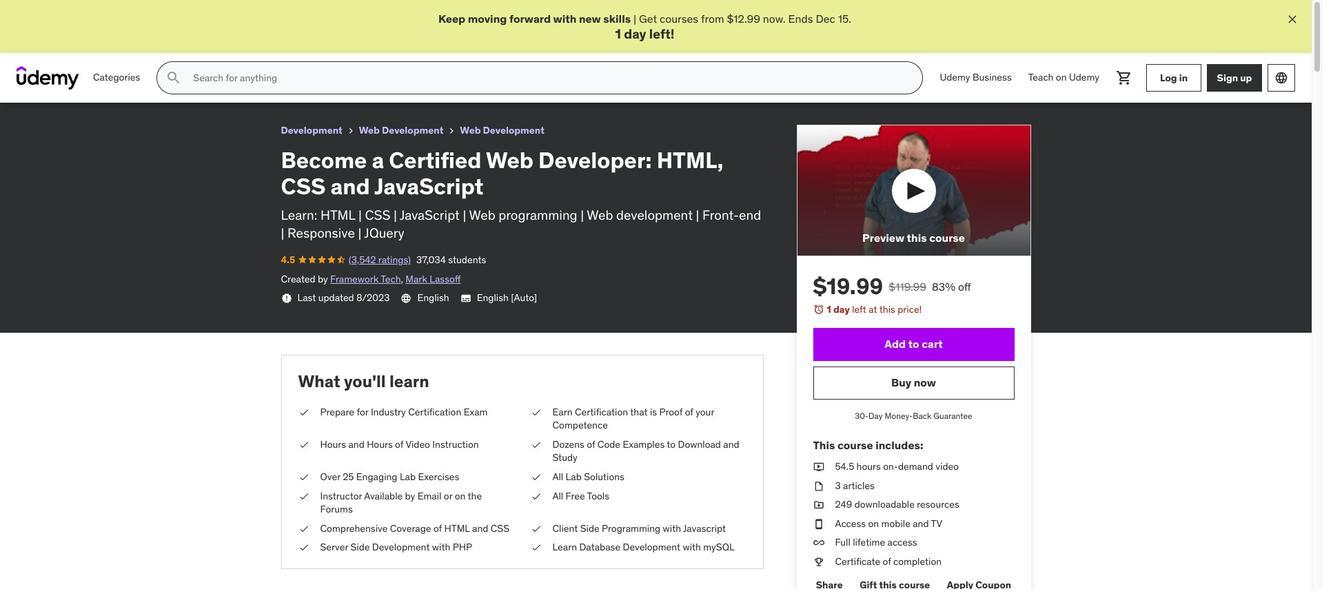 Task type: describe. For each thing, give the bounding box(es) containing it.
1 vertical spatial 1
[[827, 304, 831, 316]]

(3,542 ratings)
[[349, 254, 411, 266]]

over 25 engaging lab exercises
[[320, 471, 459, 483]]

left!
[[649, 26, 675, 42]]

xsmall image for php
[[298, 541, 309, 555]]

xsmall image for mysql
[[530, 541, 542, 555]]

day inside keep moving forward with new skills | get courses from $12.99 now. ends dec 15. 1 day left!
[[624, 26, 646, 42]]

skills
[[603, 12, 631, 26]]

xsmall image for video
[[298, 438, 309, 452]]

2 hours from the left
[[367, 438, 393, 451]]

development link
[[281, 122, 342, 139]]

0 horizontal spatial css
[[281, 173, 326, 201]]

english [auto]
[[477, 292, 537, 304]]

framework
[[330, 273, 379, 285]]

8/2023
[[356, 292, 390, 304]]

dozens
[[553, 438, 585, 451]]

development down search for anything text box
[[483, 124, 545, 137]]

closed captions image
[[460, 293, 471, 304]]

download
[[678, 438, 721, 451]]

2 web development link from the left
[[460, 122, 545, 139]]

xsmall image right the development link
[[345, 126, 356, 137]]

moving
[[468, 12, 507, 26]]

instructor
[[320, 490, 362, 502]]

alarm image
[[813, 304, 824, 315]]

(3,542
[[349, 254, 376, 266]]

xsmall image for or
[[298, 490, 309, 503]]

what
[[298, 371, 340, 392]]

development
[[616, 207, 693, 223]]

on inside instructor available by email or on the forums
[[455, 490, 466, 502]]

last updated 8/2023
[[297, 292, 390, 304]]

access
[[835, 518, 866, 530]]

back
[[913, 411, 932, 421]]

full lifetime access
[[835, 537, 917, 549]]

that
[[630, 406, 648, 418]]

a
[[372, 146, 384, 174]]

3
[[835, 480, 841, 492]]

0 horizontal spatial by
[[318, 273, 328, 285]]

web development for first web development link from the left
[[359, 124, 444, 137]]

forums
[[320, 503, 353, 516]]

and left tv
[[913, 518, 929, 530]]

by inside instructor available by email or on the forums
[[405, 490, 415, 502]]

xsmall image for exercises
[[298, 471, 309, 484]]

left
[[852, 304, 867, 316]]

code
[[598, 438, 620, 451]]

this inside button
[[907, 231, 927, 245]]

choose a language image
[[1275, 71, 1289, 85]]

xsmall image left 3
[[813, 480, 824, 493]]

xsmall image for industry
[[298, 406, 309, 419]]

25
[[343, 471, 354, 483]]

on for access
[[868, 518, 879, 530]]

web up students
[[469, 207, 495, 223]]

now.
[[763, 12, 786, 26]]

preview this course
[[863, 231, 965, 245]]

what you'll learn
[[298, 371, 429, 392]]

add
[[885, 337, 906, 351]]

development down "coverage"
[[372, 541, 430, 554]]

categories button
[[85, 61, 148, 95]]

0 vertical spatial javascript
[[374, 173, 484, 201]]

3 articles
[[835, 480, 875, 492]]

comprehensive coverage of html and css
[[320, 522, 509, 535]]

framework tech link
[[330, 273, 401, 285]]

articles
[[843, 480, 875, 492]]

preview this course button
[[797, 125, 1031, 257]]

tech
[[381, 273, 401, 285]]

xsmall image for to
[[530, 438, 542, 452]]

day
[[869, 411, 883, 421]]

resources
[[917, 499, 959, 511]]

xsmall image for javascript
[[530, 522, 542, 536]]

javascript
[[683, 522, 726, 535]]

your
[[696, 406, 714, 418]]

mobile
[[881, 518, 911, 530]]

access
[[888, 537, 917, 549]]

$19.99
[[813, 273, 883, 301]]

xsmall image for and
[[298, 522, 309, 536]]

1 vertical spatial day
[[833, 304, 850, 316]]

tv
[[931, 518, 942, 530]]

on for teach
[[1056, 71, 1067, 84]]

free
[[566, 490, 585, 502]]

off
[[958, 280, 971, 294]]

249 downloadable resources
[[835, 499, 959, 511]]

keep moving forward with new skills | get courses from $12.99 now. ends dec 15. 1 day left!
[[438, 12, 851, 42]]

log
[[1160, 72, 1177, 84]]

$12.99
[[727, 12, 760, 26]]

buy now button
[[813, 367, 1014, 400]]

Search for anything text field
[[191, 66, 906, 90]]

hours and hours of video instruction
[[320, 438, 479, 451]]

from
[[701, 12, 724, 26]]

web up programming
[[486, 146, 534, 174]]

become
[[281, 146, 367, 174]]

30-
[[855, 411, 869, 421]]

xsmall image for tv
[[813, 518, 824, 531]]

learn
[[390, 371, 429, 392]]

study
[[553, 452, 578, 464]]

xsmall image for on-
[[813, 461, 824, 474]]

development down "client side programming with javascript"
[[623, 541, 680, 554]]

shopping cart with 0 items image
[[1116, 70, 1133, 86]]

industry
[[371, 406, 406, 418]]

tools
[[587, 490, 609, 502]]

database
[[579, 541, 621, 554]]

xsmall image left 249
[[813, 499, 824, 512]]

completion
[[894, 556, 942, 568]]

end
[[739, 207, 761, 223]]

certificate
[[835, 556, 880, 568]]

created by framework tech , mark lassoff
[[281, 273, 461, 285]]

earn certification that is proof of your competence
[[553, 406, 714, 432]]

english for english [auto]
[[477, 292, 509, 304]]

dozens of code examples to download and study
[[553, 438, 740, 464]]

1 vertical spatial javascript
[[400, 207, 460, 223]]

on-
[[883, 461, 898, 473]]

buy
[[891, 376, 912, 390]]

54.5 hours on-demand video
[[835, 461, 959, 473]]

this
[[813, 438, 835, 452]]

demand
[[898, 461, 933, 473]]

server side development with php
[[320, 541, 472, 554]]

client side programming with javascript
[[553, 522, 726, 535]]

close image
[[1286, 12, 1300, 26]]

1 lab from the left
[[400, 471, 416, 483]]

1 vertical spatial css
[[365, 207, 391, 223]]

1 vertical spatial course
[[838, 438, 873, 452]]

of down 'full lifetime access'
[[883, 556, 891, 568]]

all for all lab solutions
[[553, 471, 563, 483]]

to inside dozens of code examples to download and study
[[667, 438, 676, 451]]

and inside dozens of code examples to download and study
[[723, 438, 740, 451]]

development up certified
[[382, 124, 444, 137]]



Task type: locate. For each thing, give the bounding box(es) containing it.
[auto]
[[511, 292, 537, 304]]

1 english from the left
[[417, 292, 449, 304]]

price!
[[898, 304, 922, 316]]

0 vertical spatial all
[[553, 471, 563, 483]]

web up a
[[359, 124, 380, 137]]

by up updated
[[318, 273, 328, 285]]

new
[[579, 12, 601, 26]]

lassoff
[[430, 273, 461, 285]]

0 horizontal spatial web development link
[[359, 122, 444, 139]]

on right teach
[[1056, 71, 1067, 84]]

1 horizontal spatial css
[[365, 207, 391, 223]]

2 web development from the left
[[460, 124, 545, 137]]

to left cart
[[908, 337, 919, 351]]

lab up the free on the left bottom
[[566, 471, 582, 483]]

0 horizontal spatial certification
[[408, 406, 461, 418]]

dec
[[816, 12, 835, 26]]

with for client side programming with javascript
[[663, 522, 681, 535]]

| up students
[[463, 207, 466, 223]]

0 horizontal spatial this
[[880, 304, 895, 316]]

with for server side development with php
[[432, 541, 450, 554]]

1 udemy from the left
[[940, 71, 970, 84]]

0 vertical spatial side
[[580, 522, 600, 535]]

web up certified
[[460, 124, 481, 137]]

2 lab from the left
[[566, 471, 582, 483]]

1 certification from the left
[[408, 406, 461, 418]]

sign up link
[[1207, 64, 1262, 92]]

1 horizontal spatial web development
[[460, 124, 545, 137]]

of left video
[[395, 438, 404, 451]]

xsmall image left the certificate
[[813, 556, 824, 569]]

css up jquery
[[365, 207, 391, 223]]

lab
[[400, 471, 416, 483], [566, 471, 582, 483]]

1 horizontal spatial to
[[908, 337, 919, 351]]

comprehensive
[[320, 522, 388, 535]]

1 hours from the left
[[320, 438, 346, 451]]

lifetime
[[853, 537, 885, 549]]

1 web development link from the left
[[359, 122, 444, 139]]

side down comprehensive
[[351, 541, 370, 554]]

| left get
[[634, 12, 636, 26]]

xsmall image left learn
[[530, 541, 542, 555]]

udemy left shopping cart with 0 items image on the right top of the page
[[1069, 71, 1100, 84]]

xsmall image
[[446, 126, 457, 137], [281, 293, 292, 304], [298, 406, 309, 419], [813, 461, 824, 474], [530, 471, 542, 484], [813, 480, 824, 493], [530, 490, 542, 503]]

learn:
[[281, 207, 317, 223]]

1 horizontal spatial certification
[[575, 406, 628, 418]]

1 web development from the left
[[359, 124, 444, 137]]

1 horizontal spatial html
[[444, 522, 470, 535]]

programming
[[499, 207, 577, 223]]

0 vertical spatial 1
[[615, 26, 621, 42]]

1 horizontal spatial udemy
[[1069, 71, 1100, 84]]

submit search image
[[166, 70, 182, 86]]

0 horizontal spatial web development
[[359, 124, 444, 137]]

0 horizontal spatial hours
[[320, 438, 346, 451]]

front-
[[703, 207, 739, 223]]

web development up become a certified web developer: html, css and javascript learn: html | css | javascript | web programming | web development | front-end | responsive | jquery
[[460, 124, 545, 137]]

html inside become a certified web developer: html, css and javascript learn: html | css | javascript | web programming | web development | front-end | responsive | jquery
[[320, 207, 355, 223]]

web development up a
[[359, 124, 444, 137]]

css up learn:
[[281, 173, 326, 201]]

javascript up the 37,034
[[400, 207, 460, 223]]

xsmall image up certified
[[446, 126, 457, 137]]

1 down skills on the left top
[[615, 26, 621, 42]]

earn
[[553, 406, 573, 418]]

english right the 'closed captions' "image" at the left
[[477, 292, 509, 304]]

of left your
[[685, 406, 693, 418]]

1 horizontal spatial this
[[907, 231, 927, 245]]

0 horizontal spatial day
[[624, 26, 646, 42]]

side up database
[[580, 522, 600, 535]]

with for keep moving forward with new skills | get courses from $12.99 now. ends dec 15. 1 day left!
[[553, 12, 577, 26]]

get
[[639, 12, 657, 26]]

web development link up become a certified web developer: html, css and javascript learn: html | css | javascript | web programming | web development | front-end | responsive | jquery
[[460, 122, 545, 139]]

2 vertical spatial on
[[868, 518, 879, 530]]

1 horizontal spatial on
[[868, 518, 879, 530]]

prepare for industry certification exam
[[320, 406, 488, 418]]

xsmall image left access
[[813, 518, 824, 531]]

0 vertical spatial on
[[1056, 71, 1067, 84]]

0 vertical spatial by
[[318, 273, 328, 285]]

| left front- at top right
[[696, 207, 699, 223]]

by left email
[[405, 490, 415, 502]]

engaging
[[356, 471, 397, 483]]

of right "coverage"
[[434, 522, 442, 535]]

0 horizontal spatial udemy
[[940, 71, 970, 84]]

1 horizontal spatial course
[[929, 231, 965, 245]]

with left new
[[553, 12, 577, 26]]

solutions
[[584, 471, 625, 483]]

| inside keep moving forward with new skills | get courses from $12.99 now. ends dec 15. 1 day left!
[[634, 12, 636, 26]]

preview
[[863, 231, 905, 245]]

of left code
[[587, 438, 595, 451]]

lab up instructor available by email or on the forums at the bottom of page
[[400, 471, 416, 483]]

web development
[[359, 124, 444, 137], [460, 124, 545, 137]]

$119.99
[[889, 280, 927, 294]]

1 vertical spatial all
[[553, 490, 563, 502]]

1 horizontal spatial day
[[833, 304, 850, 316]]

xsmall image left study
[[530, 438, 542, 452]]

hours up over
[[320, 438, 346, 451]]

log in
[[1160, 72, 1188, 84]]

course up 54.5
[[838, 438, 873, 452]]

side for programming
[[580, 522, 600, 535]]

development up become
[[281, 124, 342, 137]]

xsmall image for 8/2023
[[281, 293, 292, 304]]

of inside earn certification that is proof of your competence
[[685, 406, 693, 418]]

html up responsive
[[320, 207, 355, 223]]

xsmall image left client
[[530, 522, 542, 536]]

0 vertical spatial to
[[908, 337, 919, 351]]

1 right alarm icon
[[827, 304, 831, 316]]

day left left
[[833, 304, 850, 316]]

day down get
[[624, 26, 646, 42]]

1 vertical spatial to
[[667, 438, 676, 451]]

certification up 'competence'
[[575, 406, 628, 418]]

this right "preview"
[[907, 231, 927, 245]]

is
[[650, 406, 657, 418]]

1 horizontal spatial english
[[477, 292, 509, 304]]

updated
[[318, 292, 354, 304]]

of inside dozens of code examples to download and study
[[587, 438, 595, 451]]

1 vertical spatial this
[[880, 304, 895, 316]]

1 inside keep moving forward with new skills | get courses from $12.99 now. ends dec 15. 1 day left!
[[615, 26, 621, 42]]

2 horizontal spatial css
[[491, 522, 509, 535]]

1 vertical spatial side
[[351, 541, 370, 554]]

web development link up a
[[359, 122, 444, 139]]

english for english
[[417, 292, 449, 304]]

ratings)
[[378, 254, 411, 266]]

add to cart button
[[813, 328, 1014, 361]]

0 horizontal spatial course
[[838, 438, 873, 452]]

all for all free tools
[[553, 490, 563, 502]]

developer:
[[538, 146, 652, 174]]

side for development
[[351, 541, 370, 554]]

1 horizontal spatial side
[[580, 522, 600, 535]]

xsmall image left the free on the left bottom
[[530, 490, 542, 503]]

javascript up jquery
[[374, 173, 484, 201]]

0 horizontal spatial side
[[351, 541, 370, 554]]

| up (3,542
[[358, 207, 362, 223]]

xsmall image left all lab solutions
[[530, 471, 542, 484]]

0 horizontal spatial on
[[455, 490, 466, 502]]

mark
[[406, 273, 427, 285]]

udemy image
[[17, 66, 79, 90]]

proof
[[659, 406, 683, 418]]

and right download
[[723, 438, 740, 451]]

udemy business link
[[932, 61, 1020, 95]]

0 horizontal spatial to
[[667, 438, 676, 451]]

xsmall image for tools
[[530, 490, 542, 503]]

2 horizontal spatial on
[[1056, 71, 1067, 84]]

1 horizontal spatial lab
[[566, 471, 582, 483]]

30-day money-back guarantee
[[855, 411, 973, 421]]

with left 'javascript' on the right bottom of page
[[663, 522, 681, 535]]

xsmall image down what
[[298, 438, 309, 452]]

hours up engaging
[[367, 438, 393, 451]]

with left php
[[432, 541, 450, 554]]

learn
[[553, 541, 577, 554]]

1 horizontal spatial by
[[405, 490, 415, 502]]

course inside button
[[929, 231, 965, 245]]

xsmall image left prepare
[[298, 406, 309, 419]]

1 horizontal spatial hours
[[367, 438, 393, 451]]

xsmall image
[[345, 126, 356, 137], [530, 406, 542, 419], [298, 438, 309, 452], [530, 438, 542, 452], [298, 471, 309, 484], [298, 490, 309, 503], [813, 499, 824, 512], [813, 518, 824, 531], [298, 522, 309, 536], [530, 522, 542, 536], [813, 537, 824, 550], [298, 541, 309, 555], [530, 541, 542, 555], [813, 556, 824, 569]]

last
[[297, 292, 316, 304]]

learn database development with mysql
[[553, 541, 735, 554]]

2 udemy from the left
[[1069, 71, 1100, 84]]

day
[[624, 26, 646, 42], [833, 304, 850, 316]]

to inside 'add to cart' button
[[908, 337, 919, 351]]

and up php
[[472, 522, 488, 535]]

certification up video
[[408, 406, 461, 418]]

of
[[685, 406, 693, 418], [395, 438, 404, 451], [587, 438, 595, 451], [434, 522, 442, 535], [883, 556, 891, 568]]

css left client
[[491, 522, 509, 535]]

access on mobile and tv
[[835, 518, 942, 530]]

0 vertical spatial day
[[624, 26, 646, 42]]

all left the free on the left bottom
[[553, 490, 563, 502]]

with for learn database development with mysql
[[683, 541, 701, 554]]

all down study
[[553, 471, 563, 483]]

at
[[869, 304, 877, 316]]

on up 'full lifetime access'
[[868, 518, 879, 530]]

the
[[468, 490, 482, 502]]

courses
[[660, 12, 698, 26]]

mysql
[[703, 541, 735, 554]]

and down the for
[[348, 438, 365, 451]]

| left jquery
[[358, 225, 361, 242]]

1 horizontal spatial 1
[[827, 304, 831, 316]]

xsmall image for proof
[[530, 406, 542, 419]]

course
[[929, 231, 965, 245], [838, 438, 873, 452]]

with down 'javascript' on the right bottom of page
[[683, 541, 701, 554]]

video
[[936, 461, 959, 473]]

course up 83%
[[929, 231, 965, 245]]

web left development
[[587, 207, 613, 223]]

ends
[[788, 12, 813, 26]]

teach on udemy
[[1028, 71, 1100, 84]]

with
[[553, 12, 577, 26], [663, 522, 681, 535], [432, 541, 450, 554], [683, 541, 701, 554]]

server
[[320, 541, 348, 554]]

0 vertical spatial html
[[320, 207, 355, 223]]

become a certified web developer: html, css and javascript learn: html | css | javascript | web programming | web development | front-end | responsive | jquery
[[281, 146, 761, 242]]

0 vertical spatial css
[[281, 173, 326, 201]]

available
[[364, 490, 403, 502]]

all lab solutions
[[553, 471, 625, 483]]

xsmall image left full
[[813, 537, 824, 550]]

1
[[615, 26, 621, 42], [827, 304, 831, 316]]

0 vertical spatial course
[[929, 231, 965, 245]]

1 all from the top
[[553, 471, 563, 483]]

client
[[553, 522, 578, 535]]

| right programming
[[581, 207, 584, 223]]

1 day left at this price!
[[827, 304, 922, 316]]

2 vertical spatial css
[[491, 522, 509, 535]]

categories
[[93, 71, 140, 84]]

and left a
[[331, 173, 370, 201]]

37,034 students
[[416, 254, 486, 266]]

sign
[[1217, 72, 1238, 84]]

with inside keep moving forward with new skills | get courses from $12.99 now. ends dec 15. 1 day left!
[[553, 12, 577, 26]]

guarantee
[[934, 411, 973, 421]]

xsmall image left over
[[298, 471, 309, 484]]

javascript
[[374, 173, 484, 201], [400, 207, 460, 223]]

0 horizontal spatial english
[[417, 292, 449, 304]]

created
[[281, 273, 315, 285]]

| down learn:
[[281, 225, 284, 242]]

54.5
[[835, 461, 854, 473]]

0 vertical spatial this
[[907, 231, 927, 245]]

css
[[281, 173, 326, 201], [365, 207, 391, 223], [491, 522, 509, 535]]

xsmall image left forums
[[298, 490, 309, 503]]

xsmall image left server
[[298, 541, 309, 555]]

$19.99 $119.99 83% off
[[813, 273, 971, 301]]

xsmall image left comprehensive
[[298, 522, 309, 536]]

english down mark lassoff 'link'
[[417, 292, 449, 304]]

1 vertical spatial by
[[405, 490, 415, 502]]

responsive
[[287, 225, 355, 242]]

prepare
[[320, 406, 354, 418]]

xsmall image left earn
[[530, 406, 542, 419]]

udemy
[[940, 71, 970, 84], [1069, 71, 1100, 84]]

on
[[1056, 71, 1067, 84], [455, 490, 466, 502], [868, 518, 879, 530]]

buy now
[[891, 376, 936, 390]]

certificate of completion
[[835, 556, 942, 568]]

and inside become a certified web developer: html, css and javascript learn: html | css | javascript | web programming | web development | front-end | responsive | jquery
[[331, 173, 370, 201]]

4.5
[[281, 254, 295, 266]]

| up jquery
[[394, 207, 397, 223]]

0 horizontal spatial html
[[320, 207, 355, 223]]

to right examples
[[667, 438, 676, 451]]

xsmall image for solutions
[[530, 471, 542, 484]]

business
[[973, 71, 1012, 84]]

xsmall image left last
[[281, 293, 292, 304]]

on right or
[[455, 490, 466, 502]]

in
[[1179, 72, 1188, 84]]

0 horizontal spatial lab
[[400, 471, 416, 483]]

1 horizontal spatial web development link
[[460, 122, 545, 139]]

1 vertical spatial on
[[455, 490, 466, 502]]

downloadable
[[855, 499, 915, 511]]

html,
[[657, 146, 724, 174]]

you'll
[[344, 371, 386, 392]]

2 all from the top
[[553, 490, 563, 502]]

1 vertical spatial html
[[444, 522, 470, 535]]

2 english from the left
[[477, 292, 509, 304]]

money-
[[885, 411, 913, 421]]

certified
[[389, 146, 482, 174]]

0 horizontal spatial 1
[[615, 26, 621, 42]]

this right at
[[880, 304, 895, 316]]

course language image
[[401, 293, 412, 304]]

2 certification from the left
[[575, 406, 628, 418]]

all
[[553, 471, 563, 483], [553, 490, 563, 502]]

udemy left business
[[940, 71, 970, 84]]

web development for 2nd web development link from the left
[[460, 124, 545, 137]]

249
[[835, 499, 852, 511]]

html up php
[[444, 522, 470, 535]]

xsmall image down this
[[813, 461, 824, 474]]

certification inside earn certification that is proof of your competence
[[575, 406, 628, 418]]



Task type: vqa. For each thing, say whether or not it's contained in the screenshot.
sections to the middle
no



